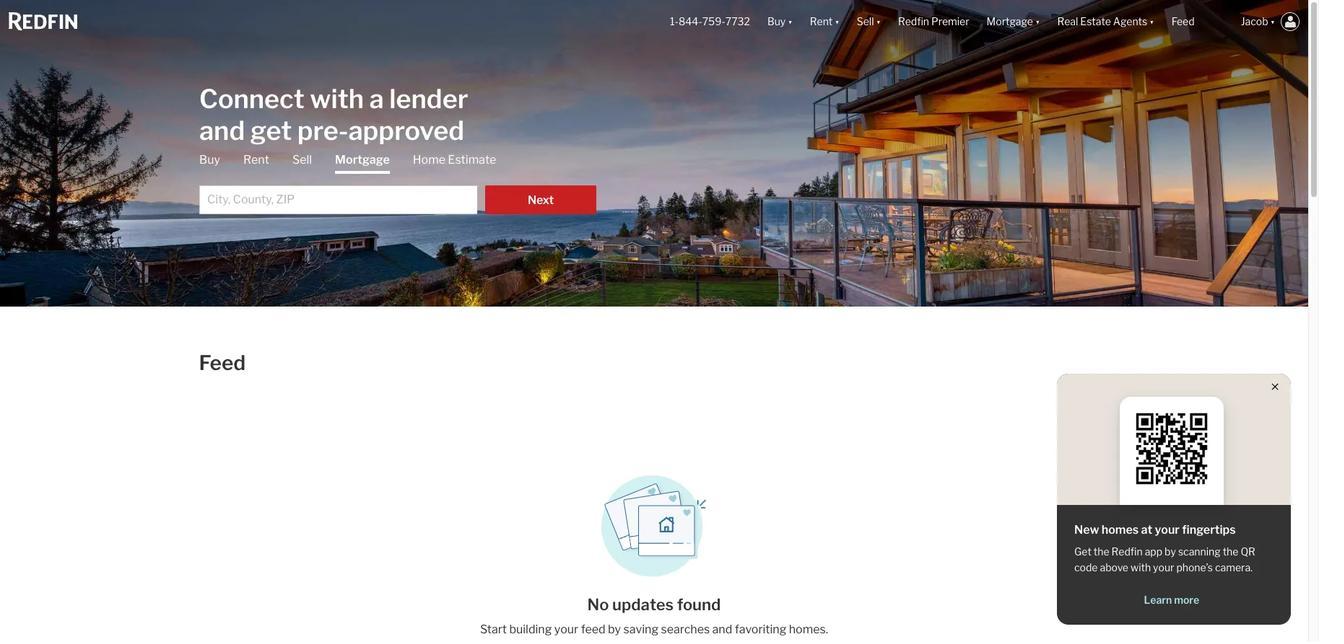 Task type: vqa. For each thing, say whether or not it's contained in the screenshot.
Rent Rent
yes



Task type: describe. For each thing, give the bounding box(es) containing it.
favoriting
[[735, 623, 787, 637]]

agents
[[1114, 15, 1148, 28]]

rent ▾
[[810, 15, 840, 28]]

estate
[[1081, 15, 1112, 28]]

buy ▾ button
[[759, 0, 802, 43]]

1 the from the left
[[1094, 546, 1110, 558]]

sell for sell ▾
[[857, 15, 874, 28]]

844-
[[679, 15, 703, 28]]

sell ▾ button
[[849, 0, 890, 43]]

1 horizontal spatial and
[[713, 623, 733, 637]]

searches
[[661, 623, 710, 637]]

your inside the get the redfin app by scanning the qr code above with your phone's camera.
[[1154, 562, 1175, 574]]

real estate agents ▾ button
[[1049, 0, 1164, 43]]

next
[[528, 193, 554, 207]]

1-
[[670, 15, 679, 28]]

building
[[510, 623, 552, 637]]

no updates found
[[588, 596, 721, 615]]

home
[[413, 153, 446, 167]]

rent ▾ button
[[802, 0, 849, 43]]

mortgage for mortgage
[[335, 153, 390, 167]]

homes.
[[789, 623, 829, 637]]

▾ for sell ▾
[[877, 15, 881, 28]]

rent for rent ▾
[[810, 15, 833, 28]]

2 vertical spatial your
[[555, 623, 579, 637]]

next button
[[485, 185, 597, 214]]

get
[[250, 115, 292, 146]]

lender
[[390, 83, 468, 115]]

sell ▾ button
[[857, 0, 881, 43]]

by for app
[[1165, 546, 1177, 558]]

learn more link
[[1075, 594, 1270, 608]]

buy link
[[199, 152, 220, 168]]

1-844-759-7732
[[670, 15, 751, 28]]

fingertips
[[1183, 524, 1236, 537]]

mortgage for mortgage ▾
[[987, 15, 1034, 28]]

759-
[[703, 15, 726, 28]]

phone's
[[1177, 562, 1214, 574]]

learn
[[1145, 595, 1173, 607]]

above
[[1101, 562, 1129, 574]]

learn more
[[1145, 595, 1200, 607]]

app
[[1146, 546, 1163, 558]]

real estate agents ▾
[[1058, 15, 1155, 28]]

and inside connect with a lender and get pre-approved
[[199, 115, 245, 146]]

get the redfin app by scanning the qr code above with your phone's camera.
[[1075, 546, 1256, 574]]

with inside connect with a lender and get pre-approved
[[310, 83, 364, 115]]

redfin premier
[[899, 15, 970, 28]]

buy ▾
[[768, 15, 793, 28]]

get
[[1075, 546, 1092, 558]]

feed button
[[1164, 0, 1233, 43]]

0 horizontal spatial feed
[[199, 351, 246, 376]]

home estimate
[[413, 153, 496, 167]]

new homes at your fingertips
[[1075, 524, 1236, 537]]

redfin inside button
[[899, 15, 930, 28]]

a
[[370, 83, 384, 115]]

sell ▾
[[857, 15, 881, 28]]

by for feed
[[608, 623, 621, 637]]

▾ for buy ▾
[[788, 15, 793, 28]]

scanning
[[1179, 546, 1221, 558]]



Task type: locate. For each thing, give the bounding box(es) containing it.
1 horizontal spatial mortgage
[[987, 15, 1034, 28]]

1 horizontal spatial with
[[1131, 562, 1152, 574]]

buy for buy
[[199, 153, 220, 167]]

redfin premier button
[[890, 0, 979, 43]]

by
[[1165, 546, 1177, 558], [608, 623, 621, 637]]

at
[[1142, 524, 1153, 537]]

with down the app
[[1131, 562, 1152, 574]]

▾ left sell ▾
[[835, 15, 840, 28]]

1 horizontal spatial the
[[1223, 546, 1239, 558]]

your left the feed
[[555, 623, 579, 637]]

redfin up above
[[1112, 546, 1143, 558]]

with inside the get the redfin app by scanning the qr code above with your phone's camera.
[[1131, 562, 1152, 574]]

updates
[[613, 596, 674, 615]]

mortgage ▾ button
[[979, 0, 1049, 43]]

homes
[[1102, 524, 1139, 537]]

0 vertical spatial sell
[[857, 15, 874, 28]]

estimate
[[448, 153, 496, 167]]

pre-
[[297, 115, 349, 146]]

premier
[[932, 15, 970, 28]]

1 horizontal spatial rent
[[810, 15, 833, 28]]

1 vertical spatial by
[[608, 623, 621, 637]]

1 horizontal spatial by
[[1165, 546, 1177, 558]]

0 vertical spatial mortgage
[[987, 15, 1034, 28]]

jacob
[[1242, 15, 1269, 28]]

0 vertical spatial and
[[199, 115, 245, 146]]

home estimate link
[[413, 152, 496, 168]]

redfin inside the get the redfin app by scanning the qr code above with your phone's camera.
[[1112, 546, 1143, 558]]

buy right 7732
[[768, 15, 786, 28]]

▾ right rent ▾
[[877, 15, 881, 28]]

rent down get
[[243, 153, 269, 167]]

▾ right the agents
[[1150, 15, 1155, 28]]

0 horizontal spatial by
[[608, 623, 621, 637]]

buy ▾ button
[[768, 0, 793, 43]]

and down found
[[713, 623, 733, 637]]

▾ for rent ▾
[[835, 15, 840, 28]]

app install qr code image
[[1132, 409, 1213, 490]]

new
[[1075, 524, 1100, 537]]

▾
[[788, 15, 793, 28], [835, 15, 840, 28], [877, 15, 881, 28], [1036, 15, 1041, 28], [1150, 15, 1155, 28], [1271, 15, 1276, 28]]

6 ▾ from the left
[[1271, 15, 1276, 28]]

connect
[[199, 83, 305, 115]]

rent for rent
[[243, 153, 269, 167]]

0 vertical spatial with
[[310, 83, 364, 115]]

with
[[310, 83, 364, 115], [1131, 562, 1152, 574]]

0 horizontal spatial buy
[[199, 153, 220, 167]]

4 ▾ from the left
[[1036, 15, 1041, 28]]

your
[[1155, 524, 1180, 537], [1154, 562, 1175, 574], [555, 623, 579, 637]]

1 horizontal spatial buy
[[768, 15, 786, 28]]

2 ▾ from the left
[[835, 15, 840, 28]]

1-844-759-7732 link
[[670, 15, 751, 28]]

mortgage left real
[[987, 15, 1034, 28]]

1 vertical spatial redfin
[[1112, 546, 1143, 558]]

rent right 'buy ▾'
[[810, 15, 833, 28]]

5 ▾ from the left
[[1150, 15, 1155, 28]]

code
[[1075, 562, 1098, 574]]

rent link
[[243, 152, 269, 168]]

0 horizontal spatial with
[[310, 83, 364, 115]]

▾ left real
[[1036, 15, 1041, 28]]

found
[[677, 596, 721, 615]]

mortgage ▾ button
[[987, 0, 1041, 43]]

0 horizontal spatial rent
[[243, 153, 269, 167]]

your right the at
[[1155, 524, 1180, 537]]

tab list
[[199, 152, 597, 214]]

1 vertical spatial buy
[[199, 153, 220, 167]]

0 vertical spatial your
[[1155, 524, 1180, 537]]

1 vertical spatial and
[[713, 623, 733, 637]]

2 the from the left
[[1223, 546, 1239, 558]]

3 ▾ from the left
[[877, 15, 881, 28]]

redfin left premier
[[899, 15, 930, 28]]

connect with a lender and get pre-approved
[[199, 83, 468, 146]]

0 vertical spatial by
[[1165, 546, 1177, 558]]

saving
[[624, 623, 659, 637]]

0 vertical spatial rent
[[810, 15, 833, 28]]

1 horizontal spatial sell
[[857, 15, 874, 28]]

real estate agents ▾ link
[[1058, 0, 1155, 43]]

buy inside dropdown button
[[768, 15, 786, 28]]

0 horizontal spatial mortgage
[[335, 153, 390, 167]]

and up buy link
[[199, 115, 245, 146]]

no
[[588, 596, 609, 615]]

sell down pre-
[[293, 153, 312, 167]]

▾ left rent ▾
[[788, 15, 793, 28]]

City, County, ZIP search field
[[199, 185, 478, 214]]

tab list containing buy
[[199, 152, 597, 214]]

buy left rent link
[[199, 153, 220, 167]]

and
[[199, 115, 245, 146], [713, 623, 733, 637]]

1 horizontal spatial feed
[[1172, 15, 1195, 28]]

0 horizontal spatial redfin
[[899, 15, 930, 28]]

with left the "a"
[[310, 83, 364, 115]]

rent ▾ button
[[810, 0, 840, 43]]

0 horizontal spatial the
[[1094, 546, 1110, 558]]

jacob ▾
[[1242, 15, 1276, 28]]

buy for buy ▾
[[768, 15, 786, 28]]

1 vertical spatial sell
[[293, 153, 312, 167]]

0 vertical spatial redfin
[[899, 15, 930, 28]]

rent
[[810, 15, 833, 28], [243, 153, 269, 167]]

1 ▾ from the left
[[788, 15, 793, 28]]

▾ for jacob ▾
[[1271, 15, 1276, 28]]

sell right rent ▾
[[857, 15, 874, 28]]

your down the app
[[1154, 562, 1175, 574]]

mortgage up city, county, zip search box
[[335, 153, 390, 167]]

0 vertical spatial feed
[[1172, 15, 1195, 28]]

sell for sell
[[293, 153, 312, 167]]

▾ right jacob
[[1271, 15, 1276, 28]]

feed inside button
[[1172, 15, 1195, 28]]

1 vertical spatial your
[[1154, 562, 1175, 574]]

1 vertical spatial with
[[1131, 562, 1152, 574]]

start building your feed by saving searches and favoriting homes.
[[480, 623, 829, 637]]

by inside the get the redfin app by scanning the qr code above with your phone's camera.
[[1165, 546, 1177, 558]]

▾ inside dropdown button
[[1150, 15, 1155, 28]]

start
[[480, 623, 507, 637]]

1 vertical spatial feed
[[199, 351, 246, 376]]

redfin
[[899, 15, 930, 28], [1112, 546, 1143, 558]]

the
[[1094, 546, 1110, 558], [1223, 546, 1239, 558]]

1 horizontal spatial redfin
[[1112, 546, 1143, 558]]

sell inside dropdown button
[[857, 15, 874, 28]]

by right the feed
[[608, 623, 621, 637]]

mortgage ▾
[[987, 15, 1041, 28]]

mortgage
[[987, 15, 1034, 28], [335, 153, 390, 167]]

more
[[1175, 595, 1200, 607]]

rent inside dropdown button
[[810, 15, 833, 28]]

0 vertical spatial buy
[[768, 15, 786, 28]]

sell link
[[293, 152, 312, 168]]

feed
[[581, 623, 606, 637]]

approved
[[349, 115, 465, 146]]

7732
[[726, 15, 751, 28]]

the right get
[[1094, 546, 1110, 558]]

1 vertical spatial mortgage
[[335, 153, 390, 167]]

mortgage link
[[335, 152, 390, 174]]

sell
[[857, 15, 874, 28], [293, 153, 312, 167]]

▾ for mortgage ▾
[[1036, 15, 1041, 28]]

by right the app
[[1165, 546, 1177, 558]]

0 horizontal spatial sell
[[293, 153, 312, 167]]

feed
[[1172, 15, 1195, 28], [199, 351, 246, 376]]

0 horizontal spatial and
[[199, 115, 245, 146]]

buy
[[768, 15, 786, 28], [199, 153, 220, 167]]

the up 'camera.'
[[1223, 546, 1239, 558]]

camera.
[[1216, 562, 1253, 574]]

real
[[1058, 15, 1079, 28]]

1 vertical spatial rent
[[243, 153, 269, 167]]

mortgage inside dropdown button
[[987, 15, 1034, 28]]

qr
[[1241, 546, 1256, 558]]



